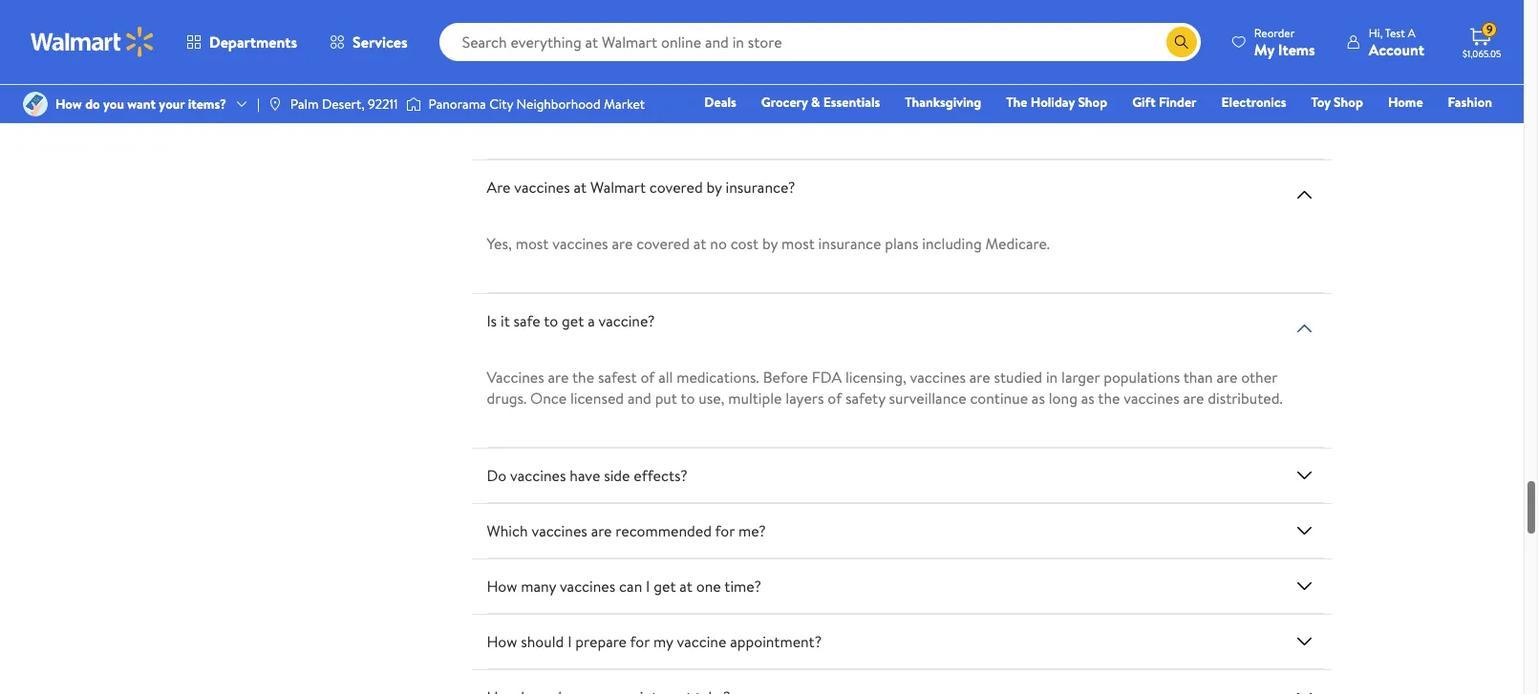 Task type: vqa. For each thing, say whether or not it's contained in the screenshot.
That
no



Task type: locate. For each thing, give the bounding box(es) containing it.
1 horizontal spatial for
[[715, 521, 735, 542]]

1 horizontal spatial of
[[828, 388, 842, 409]]

may
[[522, 99, 549, 120]]

gift finder link
[[1124, 92, 1205, 113]]

insurance
[[684, 99, 746, 120], [818, 233, 881, 254]]

1 vertical spatial get
[[654, 576, 676, 597]]

0 horizontal spatial by
[[584, 99, 599, 120]]

1 horizontal spatial insurance
[[818, 233, 881, 254]]

0 horizontal spatial the
[[572, 367, 594, 388]]

1 vertical spatial by
[[707, 177, 722, 198]]

your
[[159, 95, 185, 114]]

1 horizontal spatial shop
[[1334, 93, 1363, 112]]

0 horizontal spatial  image
[[267, 97, 283, 112]]

of right layers at the right of page
[[828, 388, 842, 409]]

to
[[544, 311, 558, 332], [681, 388, 695, 409]]

most
[[876, 99, 909, 120], [516, 233, 549, 254], [782, 233, 815, 254]]

how many vaccines can i get at one time? image
[[1293, 575, 1316, 598]]

0 vertical spatial covered
[[650, 177, 703, 198]]

departments
[[209, 32, 297, 53]]

0 vertical spatial for
[[715, 521, 735, 542]]

panorama city neighborhood market
[[429, 95, 645, 114]]

1 as from the left
[[1032, 388, 1045, 409]]

1 shop from the left
[[1078, 93, 1108, 112]]

how left many
[[487, 576, 517, 597]]

0 vertical spatial cost
[[641, 43, 669, 64]]

account
[[1369, 39, 1425, 60]]

one
[[696, 576, 721, 597]]

i right can
[[646, 576, 650, 597]]

1 horizontal spatial as
[[1081, 388, 1095, 409]]

2 horizontal spatial by
[[762, 233, 778, 254]]

services
[[353, 32, 408, 53]]

insurance?
[[726, 177, 795, 198]]

0 horizontal spatial shop
[[1078, 93, 1108, 112]]

to right the safe
[[544, 311, 558, 332]]

by down insurance?
[[762, 233, 778, 254]]

safe
[[514, 311, 540, 332]]

insurance left plans
[[818, 233, 881, 254]]

2 vertical spatial by
[[762, 233, 778, 254]]

can
[[619, 576, 642, 597]]

how left should
[[487, 632, 517, 653]]

1 horizontal spatial do
[[561, 43, 578, 64]]

1 vertical spatial i
[[568, 632, 572, 653]]

0 horizontal spatial for
[[630, 632, 650, 653]]

how many vaccines can i get at one time?
[[487, 576, 761, 597]]

covered down "are vaccines at walmart covered by insurance?"
[[636, 233, 690, 254]]

than
[[1184, 367, 1213, 388]]

 image right |
[[267, 97, 283, 112]]

to right the put
[[681, 388, 695, 409]]

vaccines
[[582, 43, 638, 64], [989, 99, 1045, 120], [514, 177, 570, 198], [552, 233, 608, 254], [910, 367, 966, 388], [1124, 388, 1180, 409], [510, 465, 566, 486], [532, 521, 587, 542], [560, 576, 616, 597]]

1 vertical spatial do
[[85, 95, 100, 114]]

toy
[[1311, 93, 1331, 112]]

are left distributed.
[[1183, 388, 1204, 409]]

 image
[[406, 95, 421, 114], [267, 97, 283, 112]]

1 horizontal spatial to
[[681, 388, 695, 409]]

distributed.
[[1208, 388, 1283, 409]]

by left insurance?
[[707, 177, 722, 198]]

0 vertical spatial get
[[562, 311, 584, 332]]

i right should
[[568, 632, 572, 653]]

electronics link
[[1213, 92, 1295, 113]]

licensed
[[570, 388, 624, 409]]

and right market
[[656, 99, 680, 120]]

how should i prepare for my vaccine appointment? image
[[1293, 631, 1316, 654]]

desert,
[[322, 95, 365, 114]]

no down insurance?
[[710, 233, 727, 254]]

0 vertical spatial vaccine
[[603, 99, 652, 120]]

search icon image
[[1174, 34, 1189, 50]]

reorder
[[1254, 24, 1295, 41]]

put
[[655, 388, 677, 409]]

get right can
[[654, 576, 676, 597]]

items?
[[188, 95, 226, 114]]

vaccines left can
[[560, 576, 616, 597]]

all
[[658, 367, 673, 388]]

vaccines right "do"
[[510, 465, 566, 486]]

covered
[[650, 177, 703, 198], [636, 233, 690, 254]]

departments button
[[170, 19, 313, 65]]

9
[[1487, 21, 1493, 37]]

1 vertical spatial cost
[[731, 233, 759, 254]]

medications.
[[677, 367, 759, 388]]

which vaccines are recommended for me?
[[487, 521, 766, 542]]

1 vertical spatial to
[[681, 388, 695, 409]]

do right much
[[561, 43, 578, 64]]

at
[[673, 43, 686, 64], [1073, 99, 1086, 120], [574, 177, 587, 198], [693, 233, 706, 254], [680, 576, 693, 597]]

cost up market
[[641, 43, 669, 64]]

1 vertical spatial insurance
[[818, 233, 881, 254]]

side
[[604, 465, 630, 486]]

covered for walmart
[[650, 177, 703, 198]]

&
[[811, 93, 820, 112]]

1 vertical spatial vaccine
[[677, 632, 726, 653]]

1 vertical spatial for
[[630, 632, 650, 653]]

0 horizontal spatial most
[[516, 233, 549, 254]]

 image
[[23, 92, 48, 117]]

1 vertical spatial no
[[710, 233, 727, 254]]

for left "my"
[[630, 632, 650, 653]]

how left you
[[55, 95, 82, 114]]

vaccines right insurances,
[[989, 99, 1045, 120]]

0 horizontal spatial do
[[85, 95, 100, 114]]

0 horizontal spatial to
[[544, 311, 558, 332]]

1 horizontal spatial i
[[646, 576, 650, 597]]

are
[[1049, 99, 1070, 120], [612, 233, 633, 254], [548, 367, 569, 388], [970, 367, 990, 388], [1217, 367, 1238, 388], [1183, 388, 1204, 409], [591, 521, 612, 542]]

 image right 92211 on the left top of page
[[406, 95, 421, 114]]

1 vertical spatial and
[[628, 388, 651, 409]]

plans
[[885, 233, 919, 254]]

the left safest
[[572, 367, 594, 388]]

which
[[487, 521, 528, 542]]

0 horizontal spatial cost
[[641, 43, 669, 64]]

0 vertical spatial by
[[584, 99, 599, 120]]

grocery
[[761, 93, 808, 112]]

panorama
[[429, 95, 486, 114]]

debit
[[1378, 119, 1411, 139]]

at left "walmart" at the left of page
[[574, 177, 587, 198]]

me?
[[738, 521, 766, 542]]

at left one
[[680, 576, 693, 597]]

most right yes,
[[516, 233, 549, 254]]

drugs.
[[487, 388, 527, 409]]

at left walmart?
[[673, 43, 686, 64]]

no left charge.
[[1090, 99, 1107, 120]]

insurance down walmart?
[[684, 99, 746, 120]]

holiday
[[1031, 93, 1075, 112]]

of left all
[[641, 367, 655, 388]]

by right vary
[[584, 99, 599, 120]]

grocery & essentials link
[[753, 92, 889, 113]]

0 horizontal spatial i
[[568, 632, 572, 653]]

other
[[1241, 367, 1277, 388]]

cost down insurance?
[[731, 233, 759, 254]]

get left a at left
[[562, 311, 584, 332]]

for left me?
[[715, 521, 735, 542]]

market
[[604, 95, 645, 114]]

city
[[489, 95, 513, 114]]

how for how do you want your items?
[[55, 95, 82, 114]]

1 horizontal spatial get
[[654, 576, 676, 597]]

test
[[1385, 24, 1405, 41]]

cost
[[487, 99, 518, 120]]

how left much
[[487, 43, 517, 64]]

reorder my items
[[1254, 24, 1315, 60]]

hi,
[[1369, 24, 1383, 41]]

vaccine right "my"
[[677, 632, 726, 653]]

shop right holiday
[[1078, 93, 1108, 112]]

registry link
[[1264, 118, 1330, 139]]

 image for panorama
[[406, 95, 421, 114]]

layers
[[786, 388, 824, 409]]

but
[[818, 99, 840, 120]]

1 horizontal spatial  image
[[406, 95, 421, 114]]

shop right toy
[[1334, 93, 1363, 112]]

how should i prepare for my vaccine appointment?
[[487, 632, 822, 653]]

1 horizontal spatial no
[[1090, 99, 1107, 120]]

as right long
[[1081, 388, 1095, 409]]

covered right "walmart" at the left of page
[[650, 177, 703, 198]]

and left the put
[[628, 388, 651, 409]]

vaccines up market
[[582, 43, 638, 64]]

1 vertical spatial covered
[[636, 233, 690, 254]]

0 horizontal spatial as
[[1032, 388, 1045, 409]]

0 vertical spatial and
[[656, 99, 680, 120]]

0 vertical spatial no
[[1090, 99, 1107, 120]]

i
[[646, 576, 650, 597], [568, 632, 572, 653]]

as
[[1032, 388, 1045, 409], [1081, 388, 1095, 409]]

1 horizontal spatial most
[[782, 233, 815, 254]]

0 horizontal spatial and
[[628, 388, 651, 409]]

0 horizontal spatial vaccine
[[603, 99, 652, 120]]

finder
[[1159, 93, 1197, 112]]

shop
[[1078, 93, 1108, 112], [1334, 93, 1363, 112]]

once
[[530, 388, 567, 409]]

yes,
[[487, 233, 512, 254]]

do
[[561, 43, 578, 64], [85, 95, 100, 114]]

the right long
[[1098, 388, 1120, 409]]

walmart+
[[1435, 119, 1492, 139]]

of
[[641, 367, 655, 388], [828, 388, 842, 409]]

Search search field
[[439, 23, 1201, 61]]

most right with
[[876, 99, 909, 120]]

do left you
[[85, 95, 100, 114]]

as left long
[[1032, 388, 1045, 409]]

populations
[[1104, 367, 1180, 388]]

0 horizontal spatial insurance
[[684, 99, 746, 120]]

vaccine down how much do vaccines cost at walmart?
[[603, 99, 652, 120]]

most down insurance?
[[782, 233, 815, 254]]

1 horizontal spatial vaccine
[[677, 632, 726, 653]]

is
[[487, 311, 497, 332]]

for
[[715, 521, 735, 542], [630, 632, 650, 653]]



Task type: describe. For each thing, give the bounding box(es) containing it.
0 vertical spatial i
[[646, 576, 650, 597]]

in
[[1046, 367, 1058, 388]]

vaccines right are
[[514, 177, 570, 198]]

to inside vaccines are the safest of all medications. before fda licensing, vaccines are studied in larger populations than are other drugs. once licensed and put to use, multiple layers of safety surveillance continue as long as the vaccines are distributed.
[[681, 388, 695, 409]]

|
[[257, 95, 260, 114]]

essentials
[[823, 93, 880, 112]]

safety
[[846, 388, 885, 409]]

time?
[[725, 576, 761, 597]]

1 horizontal spatial cost
[[731, 233, 759, 254]]

surveillance
[[889, 388, 967, 409]]

vaccines
[[487, 367, 544, 388]]

many
[[521, 576, 556, 597]]

2 as from the left
[[1081, 388, 1095, 409]]

prepare
[[576, 632, 627, 653]]

one
[[1346, 119, 1375, 139]]

coverage,
[[750, 99, 815, 120]]

home
[[1388, 93, 1423, 112]]

at down "are vaccines at walmart covered by insurance?"
[[693, 233, 706, 254]]

the holiday shop
[[1006, 93, 1108, 112]]

are down "walmart" at the left of page
[[612, 233, 633, 254]]

toy shop link
[[1303, 92, 1372, 113]]

grocery & essentials
[[761, 93, 880, 112]]

gift finder
[[1132, 93, 1197, 112]]

licensing,
[[845, 367, 906, 388]]

do
[[487, 465, 507, 486]]

do vaccines have side effects?
[[487, 465, 688, 486]]

appointment?
[[730, 632, 822, 653]]

the holiday shop link
[[998, 92, 1116, 113]]

and inside vaccines are the safest of all medications. before fda licensing, vaccines are studied in larger populations than are other drugs. once licensed and put to use, multiple layers of safety surveillance continue as long as the vaccines are distributed.
[[628, 388, 651, 409]]

neighborhood
[[517, 95, 601, 114]]

are
[[487, 177, 511, 198]]

including
[[922, 233, 982, 254]]

one debit
[[1346, 119, 1411, 139]]

items
[[1278, 39, 1315, 60]]

registry
[[1272, 119, 1321, 139]]

effects?
[[634, 465, 688, 486]]

hi, test a account
[[1369, 24, 1425, 60]]

safest
[[598, 367, 637, 388]]

are down do vaccines have side effects?
[[591, 521, 612, 542]]

with
[[844, 99, 872, 120]]

charge.
[[1110, 99, 1159, 120]]

it
[[501, 311, 510, 332]]

continue
[[970, 388, 1028, 409]]

walmart
[[590, 177, 646, 198]]

Walmart Site-Wide search field
[[439, 23, 1201, 61]]

thanksgiving
[[905, 93, 982, 112]]

vaccines down "walmart" at the left of page
[[552, 233, 608, 254]]

long
[[1049, 388, 1078, 409]]

a
[[1408, 24, 1416, 41]]

how much do vaccines cost at walmart? image
[[1293, 50, 1316, 73]]

toy shop
[[1311, 93, 1363, 112]]

vary
[[552, 99, 580, 120]]

services button
[[313, 19, 424, 65]]

how for how should i prepare for my vaccine appointment?
[[487, 632, 517, 653]]

covered for are
[[636, 233, 690, 254]]

fashion link
[[1439, 92, 1501, 113]]

gift
[[1132, 93, 1156, 112]]

for for recommended
[[715, 521, 735, 542]]

for for prepare
[[630, 632, 650, 653]]

are left studied on the right bottom
[[970, 367, 990, 388]]

1 horizontal spatial the
[[1098, 388, 1120, 409]]

thanksgiving link
[[896, 92, 990, 113]]

larger
[[1062, 367, 1100, 388]]

walmart image
[[31, 27, 155, 57]]

which vaccines are recommended for me? image
[[1293, 520, 1316, 543]]

medicare.
[[986, 233, 1050, 254]]

studied
[[994, 367, 1042, 388]]

recommended
[[616, 521, 712, 542]]

palm desert, 92211
[[290, 95, 398, 114]]

fashion registry
[[1272, 93, 1492, 139]]

0 vertical spatial do
[[561, 43, 578, 64]]

1 horizontal spatial by
[[707, 177, 722, 198]]

0 vertical spatial to
[[544, 311, 558, 332]]

is it safe to get a vaccine? image
[[1293, 317, 1316, 340]]

insurances,
[[913, 99, 986, 120]]

0 horizontal spatial no
[[710, 233, 727, 254]]

2 horizontal spatial most
[[876, 99, 909, 120]]

9 $1,065.05
[[1463, 21, 1502, 60]]

one debit link
[[1337, 118, 1419, 139]]

0 horizontal spatial of
[[641, 367, 655, 388]]

electronics
[[1222, 93, 1286, 112]]

0 vertical spatial insurance
[[684, 99, 746, 120]]

before
[[763, 367, 808, 388]]

vaccines right "which"
[[532, 521, 587, 542]]

0 horizontal spatial get
[[562, 311, 584, 332]]

vaccine?
[[599, 311, 655, 332]]

much
[[521, 43, 558, 64]]

are vaccines at walmart covered by insurance? image
[[1293, 184, 1316, 206]]

my
[[1254, 39, 1275, 60]]

92211
[[368, 95, 398, 114]]

1 horizontal spatial and
[[656, 99, 680, 120]]

fda
[[812, 367, 842, 388]]

should
[[521, 632, 564, 653]]

want
[[127, 95, 156, 114]]

vaccines left than
[[1124, 388, 1180, 409]]

have
[[570, 465, 600, 486]]

2 shop from the left
[[1334, 93, 1363, 112]]

how for how much do vaccines cost at walmart?
[[487, 43, 517, 64]]

how for how many vaccines can i get at one time?
[[487, 576, 517, 597]]

are right 'the'
[[1049, 99, 1070, 120]]

are right than
[[1217, 367, 1238, 388]]

are vaccines at walmart covered by insurance?
[[487, 177, 795, 198]]

 image for palm
[[267, 97, 283, 112]]

at left charge.
[[1073, 99, 1086, 120]]

do vaccines have side effects? image
[[1293, 464, 1316, 487]]

vaccines right licensing,
[[910, 367, 966, 388]]

walmart+ link
[[1427, 118, 1501, 139]]

are right vaccines
[[548, 367, 569, 388]]

is it safe to get a vaccine?
[[487, 311, 655, 332]]

how long does an appointment take? image
[[1293, 686, 1316, 695]]

multiple
[[728, 388, 782, 409]]

how do you want your items?
[[55, 95, 226, 114]]

you
[[103, 95, 124, 114]]

vaccines are the safest of all medications. before fda licensing, vaccines are studied in larger populations than are other drugs. once licensed and put to use, multiple layers of safety surveillance continue as long as the vaccines are distributed.
[[487, 367, 1283, 409]]

the
[[1006, 93, 1028, 112]]

walmart?
[[690, 43, 752, 64]]



